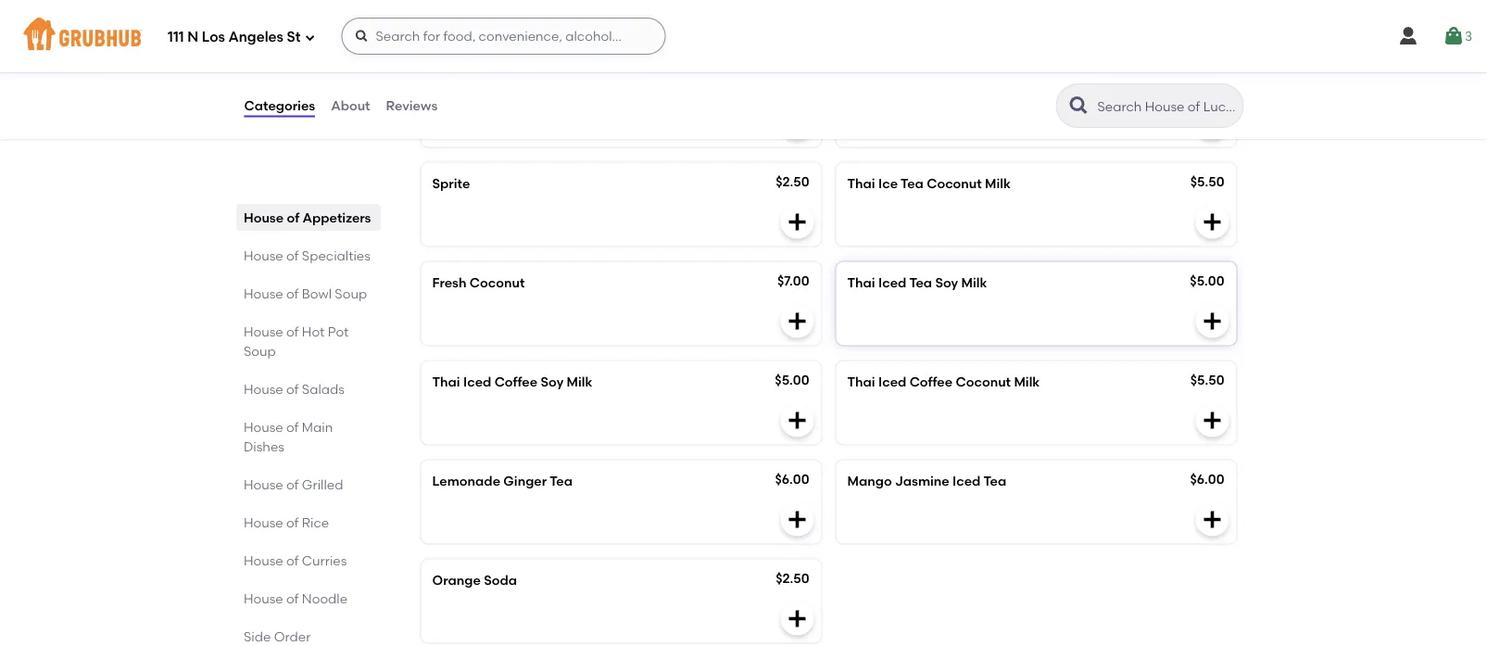 Task type: describe. For each thing, give the bounding box(es) containing it.
house for house of appetizers
[[243, 209, 283, 225]]

house of bowl soup tab
[[243, 283, 373, 303]]

mango jasmine iced tea
[[848, 473, 1007, 488]]

categories
[[244, 98, 315, 113]]

reviews button
[[385, 72, 439, 139]]

milk for thai iced tea soy milk
[[962, 274, 988, 290]]

svg image for ice
[[1202, 211, 1224, 233]]

curries
[[302, 552, 347, 568]]

house of hot pot soup
[[243, 323, 348, 358]]

$5.50 for thai iced coffee coconut milk
[[1191, 372, 1225, 387]]

house for house of noodle
[[243, 590, 283, 606]]

of for rice
[[286, 514, 299, 530]]

dishes
[[243, 438, 284, 454]]

house of bowl soup
[[243, 285, 367, 301]]

grilled
[[302, 476, 343, 492]]

house for house of grilled
[[243, 476, 283, 492]]

main navigation navigation
[[0, 0, 1488, 72]]

111 n los angeles st
[[168, 29, 301, 46]]

coffee for coconut
[[910, 374, 953, 389]]

house for house of specialties
[[243, 247, 283, 263]]

categories button
[[243, 72, 316, 139]]

reviews
[[386, 98, 438, 113]]

2 coke from the left
[[877, 76, 910, 92]]

side
[[243, 628, 271, 644]]

of for main
[[286, 419, 299, 434]]

of for appetizers
[[286, 209, 299, 225]]

house for house of bowl soup
[[243, 285, 283, 301]]

mango
[[848, 473, 892, 488]]

lemonade ginger tea
[[432, 473, 573, 488]]

ice
[[879, 175, 898, 191]]

soy for coffee
[[541, 374, 564, 389]]

of for salads
[[286, 380, 299, 396]]

n
[[187, 29, 199, 46]]

house of grilled tab
[[243, 474, 373, 494]]

iced for thai iced coffee soy milk
[[464, 374, 492, 389]]

fresh coconut
[[432, 274, 525, 290]]

Search House of Luck Thai BBQ search field
[[1096, 97, 1238, 115]]

house of noodle
[[243, 590, 347, 606]]

of for hot
[[286, 323, 299, 339]]

thai iced coffee coconut milk
[[848, 374, 1040, 389]]

house for house of rice
[[243, 514, 283, 530]]

house of noodle tab
[[243, 588, 373, 608]]

thai ice tea coconut milk
[[848, 175, 1011, 191]]

specialties
[[302, 247, 370, 263]]

$5.00 for thai iced coffee soy milk
[[775, 372, 810, 387]]

$6.00 for lemonade ginger tea
[[775, 471, 810, 487]]

thai for thai ice tea coconut milk
[[848, 175, 876, 191]]

house for house of hot pot soup
[[243, 323, 283, 339]]

svg image for iced
[[787, 409, 809, 431]]

milk for thai iced coffee soy milk
[[567, 374, 593, 389]]

house of specialties tab
[[243, 245, 373, 265]]

tea for ice
[[901, 175, 924, 191]]

$5.00 for thai iced tea soy milk
[[1191, 272, 1225, 288]]

rice
[[302, 514, 329, 530]]

house of grilled
[[243, 476, 343, 492]]

house for house of curries
[[243, 552, 283, 568]]

of for specialties
[[286, 247, 299, 263]]

house of hot pot soup tab
[[243, 321, 373, 360]]

$5.50 for thai ice tea coconut milk
[[1191, 173, 1225, 189]]

1 vertical spatial coconut
[[470, 274, 525, 290]]

about button
[[330, 72, 371, 139]]

of for curries
[[286, 552, 299, 568]]

thai iced tea soy milk
[[848, 274, 988, 290]]

svg image inside 3 button
[[1443, 25, 1466, 47]]

orange soda
[[432, 572, 517, 588]]

1 coke from the left
[[432, 76, 466, 92]]

thai for thai iced coffee coconut milk
[[848, 374, 876, 389]]

coffee for soy
[[495, 374, 538, 389]]



Task type: vqa. For each thing, say whether or not it's contained in the screenshot.


Task type: locate. For each thing, give the bounding box(es) containing it.
house up dishes
[[243, 419, 283, 434]]

thai for thai iced tea soy milk
[[848, 274, 876, 290]]

milk for thai iced coffee coconut milk
[[1015, 374, 1040, 389]]

jasmine
[[896, 473, 950, 488]]

house of rice
[[243, 514, 329, 530]]

of up the house of bowl soup at top left
[[286, 247, 299, 263]]

of left hot
[[286, 323, 299, 339]]

house up house of specialties
[[243, 209, 283, 225]]

thai
[[848, 175, 876, 191], [848, 274, 876, 290], [432, 374, 460, 389], [848, 374, 876, 389]]

of inside house of curries tab
[[286, 552, 299, 568]]

1 vertical spatial soup
[[243, 342, 276, 358]]

of left salads
[[286, 380, 299, 396]]

soda
[[484, 572, 517, 588]]

about
[[331, 98, 370, 113]]

0 vertical spatial soy
[[936, 274, 959, 290]]

0 horizontal spatial $5.00
[[775, 372, 810, 387]]

6 house from the top
[[243, 419, 283, 434]]

1 vertical spatial soy
[[541, 374, 564, 389]]

1 horizontal spatial soy
[[936, 274, 959, 290]]

house inside house of hot pot soup
[[243, 323, 283, 339]]

of left noodle at the bottom of the page
[[286, 590, 299, 606]]

4 of from the top
[[286, 323, 299, 339]]

8 house from the top
[[243, 514, 283, 530]]

soup inside house of bowl soup tab
[[335, 285, 367, 301]]

order
[[274, 628, 310, 644]]

$5.00
[[1191, 272, 1225, 288], [775, 372, 810, 387]]

soup
[[335, 285, 367, 301], [243, 342, 276, 358]]

tea for ginger
[[550, 473, 573, 488]]

search icon image
[[1068, 95, 1091, 117]]

svg image for soda
[[787, 608, 809, 630]]

house of main dishes tab
[[243, 417, 373, 456]]

of
[[286, 209, 299, 225], [286, 247, 299, 263], [286, 285, 299, 301], [286, 323, 299, 339], [286, 380, 299, 396], [286, 419, 299, 434], [286, 476, 299, 492], [286, 514, 299, 530], [286, 552, 299, 568], [286, 590, 299, 606]]

of inside house of rice tab
[[286, 514, 299, 530]]

house up the house of bowl soup at top left
[[243, 247, 283, 263]]

Search for food, convenience, alcohol... search field
[[342, 18, 666, 55]]

svg image
[[1398, 25, 1420, 47], [355, 29, 369, 44], [305, 32, 316, 43], [1202, 112, 1224, 134], [787, 310, 809, 332], [1202, 310, 1224, 332], [1202, 409, 1224, 431]]

2 coffee from the left
[[910, 374, 953, 389]]

8 of from the top
[[286, 514, 299, 530]]

house
[[243, 209, 283, 225], [243, 247, 283, 263], [243, 285, 283, 301], [243, 323, 283, 339], [243, 380, 283, 396], [243, 419, 283, 434], [243, 476, 283, 492], [243, 514, 283, 530], [243, 552, 283, 568], [243, 590, 283, 606]]

house up house of main dishes
[[243, 380, 283, 396]]

fresh
[[432, 274, 467, 290]]

svg image for ginger
[[787, 508, 809, 531]]

house up side
[[243, 590, 283, 606]]

3
[[1466, 28, 1473, 44]]

of inside house of bowl soup tab
[[286, 285, 299, 301]]

9 of from the top
[[286, 552, 299, 568]]

diet
[[848, 76, 874, 92]]

of inside house of hot pot soup
[[286, 323, 299, 339]]

soup up the house of salads
[[243, 342, 276, 358]]

1 house from the top
[[243, 209, 283, 225]]

0 vertical spatial soup
[[335, 285, 367, 301]]

house left "bowl"
[[243, 285, 283, 301]]

house inside tab
[[243, 380, 283, 396]]

coke up reviews
[[432, 76, 466, 92]]

pot
[[327, 323, 348, 339]]

house of specialties
[[243, 247, 370, 263]]

7 house from the top
[[243, 476, 283, 492]]

0 horizontal spatial soy
[[541, 374, 564, 389]]

of for grilled
[[286, 476, 299, 492]]

of inside the house of specialties tab
[[286, 247, 299, 263]]

bowl
[[302, 285, 331, 301]]

of up house of specialties
[[286, 209, 299, 225]]

iced for thai iced coffee coconut milk
[[879, 374, 907, 389]]

1 horizontal spatial soup
[[335, 285, 367, 301]]

3 of from the top
[[286, 285, 299, 301]]

lemonade
[[432, 473, 501, 488]]

1 vertical spatial $5.50
[[1191, 372, 1225, 387]]

house down house of grilled
[[243, 514, 283, 530]]

2 of from the top
[[286, 247, 299, 263]]

house of salads tab
[[243, 379, 373, 398]]

noodle
[[302, 590, 347, 606]]

side order tab
[[243, 626, 373, 646]]

5 house from the top
[[243, 380, 283, 396]]

$6.00
[[775, 471, 810, 487], [1191, 471, 1225, 487]]

soy
[[936, 274, 959, 290], [541, 374, 564, 389]]

1 horizontal spatial coke
[[877, 76, 910, 92]]

of inside house of appetizers tab
[[286, 209, 299, 225]]

0 horizontal spatial soup
[[243, 342, 276, 358]]

of for bowl
[[286, 285, 299, 301]]

2 house from the top
[[243, 247, 283, 263]]

9 house from the top
[[243, 552, 283, 568]]

main
[[302, 419, 333, 434]]

of inside house of grilled tab
[[286, 476, 299, 492]]

side order
[[243, 628, 310, 644]]

of left rice at the bottom of page
[[286, 514, 299, 530]]

soup inside house of hot pot soup
[[243, 342, 276, 358]]

of inside house of salads tab
[[286, 380, 299, 396]]

angeles
[[228, 29, 284, 46]]

0 horizontal spatial coke
[[432, 76, 466, 92]]

house of main dishes
[[243, 419, 333, 454]]

thai for thai iced coffee soy milk
[[432, 374, 460, 389]]

$2.50
[[776, 74, 810, 90], [1191, 74, 1225, 90], [776, 173, 810, 189], [776, 570, 810, 586]]

of inside house of noodle tab
[[286, 590, 299, 606]]

of left 'main'
[[286, 419, 299, 434]]

house down dishes
[[243, 476, 283, 492]]

3 house from the top
[[243, 285, 283, 301]]

hot
[[302, 323, 324, 339]]

$6.00 for mango jasmine iced tea
[[1191, 471, 1225, 487]]

tea
[[901, 175, 924, 191], [910, 274, 933, 290], [550, 473, 573, 488], [984, 473, 1007, 488]]

0 horizontal spatial coffee
[[495, 374, 538, 389]]

1 of from the top
[[286, 209, 299, 225]]

house of curries tab
[[243, 550, 373, 570]]

5 of from the top
[[286, 380, 299, 396]]

0 vertical spatial coconut
[[927, 175, 982, 191]]

2 $6.00 from the left
[[1191, 471, 1225, 487]]

$7.00
[[778, 272, 810, 288]]

house of salads
[[243, 380, 344, 396]]

7 of from the top
[[286, 476, 299, 492]]

orange
[[432, 572, 481, 588]]

111
[[168, 29, 184, 46]]

coffee
[[495, 374, 538, 389], [910, 374, 953, 389]]

house of rice tab
[[243, 512, 373, 532]]

1 horizontal spatial $5.00
[[1191, 272, 1225, 288]]

appetizers
[[302, 209, 371, 225]]

of left "bowl"
[[286, 285, 299, 301]]

4 house from the top
[[243, 323, 283, 339]]

soy for tea
[[936, 274, 959, 290]]

of left grilled at the bottom of the page
[[286, 476, 299, 492]]

10 house from the top
[[243, 590, 283, 606]]

house inside house of main dishes
[[243, 419, 283, 434]]

salads
[[302, 380, 344, 396]]

1 $6.00 from the left
[[775, 471, 810, 487]]

house of appetizers tab
[[243, 207, 373, 227]]

10 of from the top
[[286, 590, 299, 606]]

diet coke
[[848, 76, 910, 92]]

svg image for jasmine
[[1202, 508, 1224, 531]]

milk
[[986, 175, 1011, 191], [962, 274, 988, 290], [567, 374, 593, 389], [1015, 374, 1040, 389]]

coke
[[432, 76, 466, 92], [877, 76, 910, 92]]

svg image
[[1443, 25, 1466, 47], [787, 211, 809, 233], [1202, 211, 1224, 233], [787, 409, 809, 431], [787, 508, 809, 531], [1202, 508, 1224, 531], [787, 608, 809, 630]]

milk for thai ice tea coconut milk
[[986, 175, 1011, 191]]

house down house of rice
[[243, 552, 283, 568]]

iced
[[879, 274, 907, 290], [464, 374, 492, 389], [879, 374, 907, 389], [953, 473, 981, 488]]

soup right "bowl"
[[335, 285, 367, 301]]

st
[[287, 29, 301, 46]]

1 horizontal spatial $6.00
[[1191, 471, 1225, 487]]

0 vertical spatial $5.50
[[1191, 173, 1225, 189]]

1 $5.50 from the top
[[1191, 173, 1225, 189]]

of for noodle
[[286, 590, 299, 606]]

coconut for $2.50
[[927, 175, 982, 191]]

of left the curries
[[286, 552, 299, 568]]

coconut for $5.00
[[956, 374, 1011, 389]]

house of appetizers
[[243, 209, 371, 225]]

house left hot
[[243, 323, 283, 339]]

2 vertical spatial coconut
[[956, 374, 1011, 389]]

$5.50
[[1191, 173, 1225, 189], [1191, 372, 1225, 387]]

0 vertical spatial $5.00
[[1191, 272, 1225, 288]]

coconut
[[927, 175, 982, 191], [470, 274, 525, 290], [956, 374, 1011, 389]]

3 button
[[1443, 19, 1473, 53]]

coke right 'diet'
[[877, 76, 910, 92]]

0 horizontal spatial $6.00
[[775, 471, 810, 487]]

of inside house of main dishes
[[286, 419, 299, 434]]

thai iced coffee soy milk
[[432, 374, 593, 389]]

house for house of salads
[[243, 380, 283, 396]]

iced for thai iced tea soy milk
[[879, 274, 907, 290]]

1 vertical spatial $5.00
[[775, 372, 810, 387]]

house of curries
[[243, 552, 347, 568]]

ginger
[[504, 473, 547, 488]]

1 horizontal spatial coffee
[[910, 374, 953, 389]]

1 coffee from the left
[[495, 374, 538, 389]]

6 of from the top
[[286, 419, 299, 434]]

house for house of main dishes
[[243, 419, 283, 434]]

2 $5.50 from the top
[[1191, 372, 1225, 387]]

los
[[202, 29, 225, 46]]

tea for iced
[[910, 274, 933, 290]]

sprite
[[432, 175, 470, 191]]



